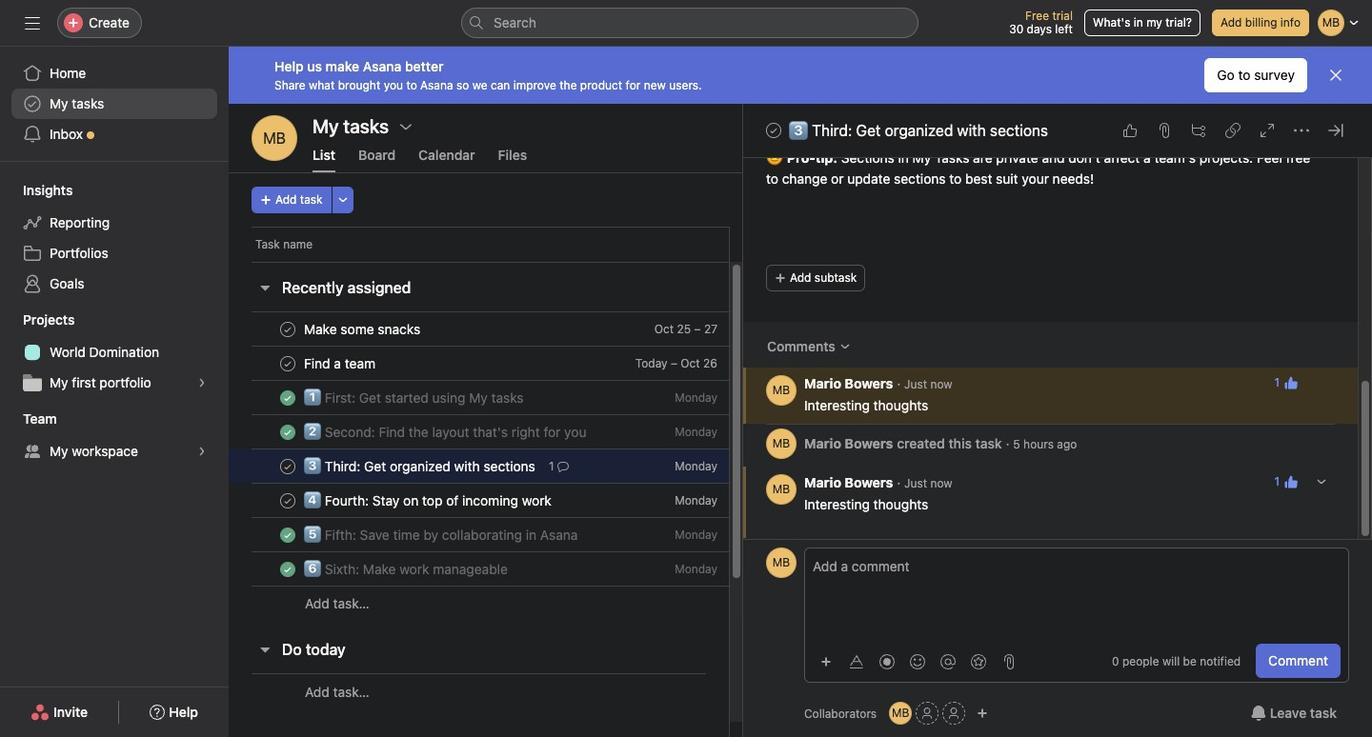 Task type: vqa. For each thing, say whether or not it's contained in the screenshot.
best
yes



Task type: describe. For each thing, give the bounding box(es) containing it.
free
[[1026, 9, 1050, 23]]

trial?
[[1166, 15, 1192, 30]]

create
[[89, 14, 130, 31]]

world domination
[[50, 344, 159, 360]]

reporting link
[[11, 208, 217, 238]]

1 button for 3rd the mario bowers link
[[1269, 469, 1305, 496]]

mario bowers created this task · 5 hours ago
[[805, 435, 1078, 451]]

users.
[[669, 78, 702, 92]]

so
[[457, 78, 469, 92]]

calendar
[[419, 147, 475, 163]]

Find a team text field
[[300, 354, 381, 373]]

attach a file or paste an image image
[[1002, 654, 1017, 670]]

projects
[[23, 312, 75, 328]]

– inside find a team cell
[[671, 357, 678, 371]]

3️⃣
[[789, 122, 808, 139]]

row containing 1
[[229, 449, 800, 484]]

add or remove collaborators image
[[977, 708, 989, 720]]

collapse task list for this section image
[[257, 280, 273, 296]]

4️⃣ fourth: stay on top of incoming work cell
[[229, 483, 730, 519]]

completed image for the '5️⃣ fifth: save time by collaborating in asana' text box
[[276, 524, 299, 547]]

make
[[326, 58, 359, 74]]

suit
[[996, 171, 1019, 187]]

teams element
[[0, 402, 229, 471]]

asana better
[[363, 58, 444, 74]]

name
[[283, 237, 313, 252]]

will
[[1163, 655, 1180, 669]]

domination
[[89, 344, 159, 360]]

3 monday row from the top
[[229, 483, 800, 519]]

search
[[494, 14, 537, 31]]

assigned
[[348, 279, 411, 296]]

hours
[[1024, 437, 1054, 451]]

Make some snacks text field
[[300, 320, 426, 339]]

5️⃣ Fifth: Save time by collaborating in Asana text field
[[300, 526, 584, 545]]

mario bowers · just now for 3rd the mario bowers link
[[805, 475, 953, 491]]

task name
[[255, 237, 313, 252]]

collapse task list for this section image
[[257, 642, 273, 658]]

brought
[[338, 78, 381, 92]]

list link
[[313, 147, 336, 173]]

completed checkbox for '4️⃣ fourth: stay on top of incoming work' text box
[[276, 489, 299, 512]]

for
[[626, 78, 641, 92]]

record a video image
[[880, 654, 895, 670]]

today – oct 26
[[636, 357, 718, 371]]

close details image
[[1329, 123, 1344, 138]]

1 mario bowers link from the top
[[805, 376, 894, 392]]

oct inside find a team cell
[[681, 357, 700, 371]]

my for my first portfolio
[[50, 375, 68, 391]]

1 interesting thoughts from the top
[[805, 398, 929, 414]]

to down the tasks
[[950, 171, 962, 187]]

home
[[50, 65, 86, 81]]

today
[[306, 642, 346, 659]]

show options image for 3rd the mario bowers link
[[1316, 477, 1328, 488]]

3 bowers from the top
[[845, 475, 894, 491]]

2 thoughts from the top
[[874, 497, 929, 513]]

monday for 1️⃣ first: get started using my tasks cell
[[675, 391, 718, 405]]

add subtask image
[[1192, 123, 1207, 138]]

team button
[[0, 410, 57, 429]]

1 monday row from the top
[[229, 380, 800, 416]]

my workspace
[[50, 443, 138, 459]]

add for second add task… button from the top
[[305, 684, 330, 700]]

5
[[1014, 437, 1021, 451]]

· for first the mario bowers link
[[897, 376, 901, 392]]

you
[[384, 78, 403, 92]]

be
[[1184, 655, 1197, 669]]

subtask
[[815, 271, 857, 285]]

go
[[1218, 67, 1235, 83]]

collaborators
[[805, 707, 877, 721]]

board
[[358, 147, 396, 163]]

😎 pro-tip:
[[766, 150, 838, 166]]

2 now from the top
[[931, 477, 953, 491]]

mario for 3rd the mario bowers link
[[805, 475, 842, 491]]

my tasks
[[313, 115, 389, 137]]

search button
[[461, 8, 919, 38]]

3️⃣ third: get organized with sections
[[789, 122, 1049, 139]]

my tasks link
[[11, 89, 217, 119]]

header recently assigned tree grid
[[229, 312, 800, 622]]

to inside button
[[1239, 67, 1251, 83]]

help for help
[[169, 704, 198, 721]]

do
[[282, 642, 302, 659]]

first
[[72, 375, 96, 391]]

1 horizontal spatial sections
[[990, 122, 1049, 139]]

reporting
[[50, 214, 110, 231]]

monday for "4️⃣ fourth: stay on top of incoming work" cell
[[675, 494, 718, 508]]

1 button inside 3️⃣ third: get organized with sections 'cell'
[[545, 457, 573, 476]]

my workspace link
[[11, 437, 217, 467]]

completed image for "4️⃣ fourth: stay on top of incoming work" cell
[[276, 489, 299, 512]]

appreciations image
[[971, 654, 987, 670]]

emoji image
[[910, 654, 926, 670]]

ago
[[1057, 437, 1078, 451]]

pro-
[[787, 150, 816, 166]]

completed checkbox for find a team cell
[[276, 352, 299, 375]]

portfolios link
[[11, 238, 217, 269]]

calendar link
[[419, 147, 475, 173]]

help us make asana better share what brought you to asana so we can improve the product for new users.
[[275, 58, 702, 92]]

1️⃣ First: Get started using My tasks text field
[[300, 388, 530, 408]]

1 vertical spatial ·
[[1006, 435, 1010, 451]]

mario for first the mario bowers link
[[805, 376, 842, 392]]

0 likes. click to like this task image
[[1123, 123, 1138, 138]]

workspace
[[72, 443, 138, 459]]

task… for 1st add task… button from the top
[[333, 596, 370, 612]]

task… for second add task… button from the top
[[333, 684, 370, 700]]

30
[[1010, 22, 1024, 36]]

update
[[848, 171, 891, 187]]

leave task
[[1270, 705, 1337, 722]]

completed image for "6️⃣ sixth: make work manageable" 'text box'
[[276, 558, 299, 581]]

global element
[[0, 47, 229, 161]]

3️⃣ third: get organized with sections cell
[[229, 449, 730, 484]]

tip:
[[816, 150, 838, 166]]

my first portfolio link
[[11, 368, 217, 398]]

add billing info
[[1221, 15, 1301, 30]]

we
[[473, 78, 488, 92]]

completed image for 2️⃣ second: find the layout that's right for you cell
[[276, 421, 299, 444]]

find a team cell
[[229, 346, 730, 381]]

today
[[636, 357, 668, 371]]

go to survey button
[[1205, 58, 1308, 92]]

change
[[782, 171, 828, 187]]

go to survey
[[1218, 67, 1295, 83]]

my inside sections in my tasks are private and don't affect a team's projects. feel free to change or update sections to best suit your needs!
[[913, 150, 932, 166]]

improve
[[514, 78, 557, 92]]

2 just from the top
[[905, 477, 928, 491]]

2 add task… button from the top
[[305, 682, 370, 703]]

left
[[1056, 22, 1073, 36]]

survey
[[1255, 67, 1295, 83]]

days
[[1027, 22, 1052, 36]]

formatting image
[[849, 654, 865, 670]]

inbox
[[50, 126, 83, 142]]

1 now from the top
[[931, 377, 953, 392]]

search list box
[[461, 8, 919, 38]]

3️⃣ third: get organized with sections dialog
[[744, 0, 1373, 738]]

help button
[[138, 696, 211, 730]]

monday for 6️⃣ sixth: make work manageable cell
[[675, 562, 718, 577]]

0
[[1113, 655, 1120, 669]]

completed image for 1️⃣ first: get started using my tasks text field on the bottom of page
[[276, 387, 299, 409]]

25
[[677, 322, 691, 337]]

my for my workspace
[[50, 443, 68, 459]]

affect
[[1104, 150, 1140, 166]]

add task… for second add task… button from the top
[[305, 684, 370, 700]]

my first portfolio
[[50, 375, 151, 391]]

add task button
[[252, 187, 331, 214]]

my for my tasks
[[50, 95, 68, 112]]

27
[[704, 322, 718, 337]]

3️⃣ Third: Get organized with sections text field
[[300, 457, 541, 476]]

row up make some snacks "cell"
[[252, 261, 729, 263]]

2 interesting thoughts from the top
[[805, 497, 929, 513]]

projects element
[[0, 303, 229, 402]]



Task type: locate. For each thing, give the bounding box(es) containing it.
thoughts up created
[[874, 398, 929, 414]]

in inside sections in my tasks are private and don't affect a team's projects. feel free to change or update sections to best suit your needs!
[[899, 150, 909, 166]]

2 monday row from the top
[[229, 415, 800, 450]]

1 vertical spatial in
[[899, 150, 909, 166]]

1 vertical spatial –
[[671, 357, 678, 371]]

mario bowers · just now for first the mario bowers link
[[805, 376, 953, 392]]

in for sections
[[899, 150, 909, 166]]

row down 2️⃣ second: find the layout that's right for you text field on the bottom
[[229, 449, 800, 484]]

0 horizontal spatial help
[[169, 704, 198, 721]]

– left 27
[[694, 322, 701, 337]]

do today button
[[282, 633, 346, 667]]

task… inside header recently assigned tree grid
[[333, 596, 370, 612]]

1 horizontal spatial help
[[275, 58, 304, 74]]

add task… down today
[[305, 684, 370, 700]]

now down mario bowers created this task · 5 hours ago
[[931, 477, 953, 491]]

task for add task
[[300, 193, 323, 207]]

sections up private
[[990, 122, 1049, 139]]

4 monday row from the top
[[229, 518, 800, 553]]

in left 'my'
[[1134, 15, 1144, 30]]

5️⃣ fifth: save time by collaborating in asana cell
[[229, 518, 730, 553]]

add left "billing"
[[1221, 15, 1243, 30]]

attachments: add a file to this task, 3️⃣ third: get organized with sections image
[[1157, 123, 1173, 138]]

add down the do today
[[305, 684, 330, 700]]

·
[[897, 376, 901, 392], [1006, 435, 1010, 451], [897, 475, 901, 491]]

bowers left created
[[845, 435, 894, 451]]

0 horizontal spatial oct
[[655, 322, 674, 337]]

oct inside make some snacks "cell"
[[655, 322, 674, 337]]

can
[[491, 78, 510, 92]]

– inside make some snacks "cell"
[[694, 322, 701, 337]]

1 horizontal spatial –
[[694, 322, 701, 337]]

best
[[966, 171, 993, 187]]

product
[[580, 78, 623, 92]]

1 thoughts from the top
[[874, 398, 929, 414]]

at mention image
[[941, 654, 956, 670]]

completed image inside 1️⃣ first: get started using my tasks cell
[[276, 387, 299, 409]]

2 monday from the top
[[675, 425, 718, 439]]

1 vertical spatial just
[[905, 477, 928, 491]]

1 button for first the mario bowers link
[[1269, 370, 1305, 397]]

mb
[[263, 130, 286, 147], [773, 383, 790, 398], [773, 437, 790, 451], [773, 482, 790, 497], [773, 556, 790, 570], [892, 706, 910, 721]]

1 vertical spatial mario
[[805, 435, 842, 451]]

add task
[[275, 193, 323, 207]]

0 people will be notified
[[1113, 655, 1241, 669]]

0 vertical spatial interesting
[[805, 398, 870, 414]]

main content containing 😎
[[744, 0, 1373, 540]]

1 monday from the top
[[675, 391, 718, 405]]

1 horizontal spatial oct
[[681, 357, 700, 371]]

what's in my trial?
[[1093, 15, 1192, 30]]

bowers down the comments popup button
[[845, 376, 894, 392]]

my down team
[[50, 443, 68, 459]]

1 vertical spatial interesting
[[805, 497, 870, 513]]

see details, my workspace image
[[196, 446, 208, 458]]

monday for 2️⃣ second: find the layout that's right for you cell
[[675, 425, 718, 439]]

completed image inside 2️⃣ second: find the layout that's right for you cell
[[276, 421, 299, 444]]

share
[[275, 78, 306, 92]]

add task…
[[305, 596, 370, 612], [305, 684, 370, 700]]

mb button
[[252, 115, 297, 161], [766, 376, 797, 406], [766, 429, 797, 459], [766, 475, 797, 505], [766, 548, 797, 579], [890, 703, 912, 725]]

bowers down mario bowers created this task · 5 hours ago
[[845, 475, 894, 491]]

mario bowers · just now up created
[[805, 376, 953, 392]]

completed checkbox inside 6️⃣ sixth: make work manageable cell
[[276, 558, 299, 581]]

show options image for first the mario bowers link
[[1316, 377, 1328, 389]]

oct left "26"
[[681, 357, 700, 371]]

my inside "link"
[[50, 95, 68, 112]]

thoughts
[[874, 398, 929, 414], [874, 497, 929, 513]]

tasks
[[935, 150, 970, 166]]

task… up today
[[333, 596, 370, 612]]

billing
[[1246, 15, 1278, 30]]

to inside help us make asana better share what brought you to asana so we can improve the product for new users.
[[406, 78, 417, 92]]

completed checkbox inside 2️⃣ second: find the layout that's right for you cell
[[276, 421, 299, 444]]

1 vertical spatial interesting thoughts
[[805, 497, 929, 513]]

add left subtask
[[790, 271, 812, 285]]

row up 2️⃣ second: find the layout that's right for you cell
[[229, 346, 800, 381]]

26
[[704, 357, 718, 371]]

1 horizontal spatial in
[[1134, 15, 1144, 30]]

2 vertical spatial task
[[1311, 705, 1337, 722]]

2 vertical spatial bowers
[[845, 475, 894, 491]]

completed image for find a team cell
[[276, 352, 299, 375]]

0 vertical spatial mario bowers · just now
[[805, 376, 953, 392]]

2 task… from the top
[[333, 684, 370, 700]]

completed checkbox for 2️⃣ second: find the layout that's right for you cell
[[276, 421, 299, 444]]

interesting thoughts down created
[[805, 497, 929, 513]]

main content
[[744, 0, 1373, 540]]

comment
[[1269, 653, 1329, 669]]

dismiss image
[[1329, 68, 1344, 83]]

my left 'first'
[[50, 375, 68, 391]]

2 vertical spatial mario bowers link
[[805, 475, 894, 491]]

mario for 2nd the mario bowers link from the bottom of the 3️⃣ third: get organized with sections dialog
[[805, 435, 842, 451]]

help inside dropdown button
[[169, 704, 198, 721]]

world domination link
[[11, 337, 217, 368]]

0 vertical spatial thoughts
[[874, 398, 929, 414]]

2 bowers from the top
[[845, 435, 894, 451]]

add task… button down today
[[305, 682, 370, 703]]

the
[[560, 78, 577, 92]]

task… down today
[[333, 684, 370, 700]]

5 monday from the top
[[675, 528, 718, 542]]

0 vertical spatial add task…
[[305, 596, 370, 612]]

what's
[[1093, 15, 1131, 30]]

1️⃣ first: get started using my tasks cell
[[229, 380, 730, 416]]

now
[[931, 377, 953, 392], [931, 477, 953, 491]]

1 for 3rd the mario bowers link
[[1275, 475, 1280, 489]]

1 vertical spatial task
[[976, 435, 1003, 451]]

banner containing help us make asana better
[[229, 47, 1373, 104]]

monday inside 6️⃣ sixth: make work manageable cell
[[675, 562, 718, 577]]

task left 5
[[976, 435, 1003, 451]]

feel
[[1257, 150, 1283, 166]]

0 vertical spatial just
[[905, 377, 928, 392]]

1 interesting from the top
[[805, 398, 870, 414]]

insights element
[[0, 173, 229, 303]]

insights
[[23, 182, 73, 198]]

0 vertical spatial ·
[[897, 376, 901, 392]]

portfolio
[[100, 375, 151, 391]]

to right you
[[406, 78, 417, 92]]

1 vertical spatial add task…
[[305, 684, 370, 700]]

row up 1️⃣ first: get started using my tasks cell
[[229, 312, 800, 347]]

Completed checkbox
[[763, 119, 785, 142], [276, 318, 299, 341], [276, 352, 299, 375], [276, 387, 299, 409], [276, 421, 299, 444], [276, 455, 299, 478], [276, 558, 299, 581]]

recently
[[282, 279, 344, 296]]

0 horizontal spatial –
[[671, 357, 678, 371]]

completed checkbox for make some snacks "cell"
[[276, 318, 299, 341]]

us
[[307, 58, 322, 74]]

1 task… from the top
[[333, 596, 370, 612]]

0 vertical spatial add task… row
[[229, 586, 800, 622]]

help for help us make asana better share what brought you to asana so we can improve the product for new users.
[[275, 58, 304, 74]]

leave task button
[[1239, 697, 1350, 731]]

projects button
[[0, 311, 75, 330]]

6️⃣ sixth: make work manageable cell
[[229, 552, 730, 587]]

oct left 25
[[655, 322, 674, 337]]

completed checkbox for 6️⃣ sixth: make work manageable cell
[[276, 558, 299, 581]]

thoughts down created
[[874, 497, 929, 513]]

just down created
[[905, 477, 928, 491]]

in inside button
[[1134, 15, 1144, 30]]

add task… up today
[[305, 596, 370, 612]]

2 interesting from the top
[[805, 497, 870, 513]]

task…
[[333, 596, 370, 612], [333, 684, 370, 700]]

recently assigned
[[282, 279, 411, 296]]

what
[[309, 78, 335, 92]]

2 horizontal spatial task
[[1311, 705, 1337, 722]]

1 vertical spatial bowers
[[845, 435, 894, 451]]

team's
[[1155, 150, 1196, 166]]

add subtask
[[790, 271, 857, 285]]

0 vertical spatial oct
[[655, 322, 674, 337]]

1 vertical spatial thoughts
[[874, 497, 929, 513]]

mario bowers link
[[805, 376, 894, 392], [805, 435, 894, 451], [805, 475, 894, 491]]

1 vertical spatial mario bowers link
[[805, 435, 894, 451]]

world
[[50, 344, 86, 360]]

0 vertical spatial –
[[694, 322, 701, 337]]

task for leave task
[[1311, 705, 1337, 722]]

are
[[973, 150, 993, 166]]

in down 3️⃣ third: get organized with sections
[[899, 150, 909, 166]]

monday inside 3️⃣ third: get organized with sections 'cell'
[[675, 459, 718, 474]]

4 monday from the top
[[675, 494, 718, 508]]

in
[[1134, 15, 1144, 30], [899, 150, 909, 166]]

0 vertical spatial mario bowers link
[[805, 376, 894, 392]]

2 vertical spatial 1
[[1275, 475, 1280, 489]]

third:
[[812, 122, 852, 139]]

2️⃣ second: find the layout that's right for you cell
[[229, 415, 730, 450]]

invite
[[53, 704, 88, 721]]

1 vertical spatial help
[[169, 704, 198, 721]]

1 for first the mario bowers link
[[1275, 376, 1280, 390]]

add up the do today
[[305, 596, 330, 612]]

completed checkbox for 1️⃣ first: get started using my tasks cell
[[276, 387, 299, 409]]

1 vertical spatial task…
[[333, 684, 370, 700]]

completed checkbox inside 5️⃣ fifth: save time by collaborating in asana cell
[[276, 524, 299, 547]]

0 horizontal spatial in
[[899, 150, 909, 166]]

my inside teams element
[[50, 443, 68, 459]]

notified
[[1200, 655, 1241, 669]]

sections inside sections in my tasks are private and don't affect a team's projects. feel free to change or update sections to best suit your needs!
[[894, 171, 946, 187]]

more actions image
[[337, 194, 349, 206]]

home link
[[11, 58, 217, 89]]

add task… for 1st add task… button from the top
[[305, 596, 370, 612]]

completed image inside make some snacks "cell"
[[276, 318, 299, 341]]

do today
[[282, 642, 346, 659]]

add inside 3️⃣ third: get organized with sections dialog
[[790, 271, 812, 285]]

0 vertical spatial bowers
[[845, 376, 894, 392]]

0 vertical spatial now
[[931, 377, 953, 392]]

2 completed checkbox from the top
[[276, 524, 299, 547]]

copy task link image
[[1226, 123, 1241, 138]]

show options image
[[399, 119, 414, 134], [1316, 377, 1328, 389], [1316, 477, 1328, 488]]

completed checkbox inside "4️⃣ fourth: stay on top of incoming work" cell
[[276, 489, 299, 512]]

completed image for make some snacks text box
[[276, 318, 299, 341]]

to down 😎
[[766, 171, 779, 187]]

monday inside 2️⃣ second: find the layout that's right for you cell
[[675, 425, 718, 439]]

6️⃣ Sixth: Make work manageable text field
[[300, 560, 514, 579]]

add for add billing info button
[[1221, 15, 1243, 30]]

oct 25 – 27
[[655, 322, 718, 337]]

3 monday from the top
[[675, 459, 718, 474]]

0 vertical spatial show options image
[[399, 119, 414, 134]]

row
[[252, 261, 729, 263], [229, 312, 800, 347], [229, 346, 800, 381], [229, 449, 800, 484]]

sections down the tasks
[[894, 171, 946, 187]]

0 vertical spatial interesting thoughts
[[805, 398, 929, 414]]

task left more actions icon
[[300, 193, 323, 207]]

just
[[905, 377, 928, 392], [905, 477, 928, 491]]

add inside header recently assigned tree grid
[[305, 596, 330, 612]]

goals link
[[11, 269, 217, 299]]

don't
[[1069, 150, 1101, 166]]

my left tasks
[[50, 95, 68, 112]]

2 vertical spatial show options image
[[1316, 477, 1328, 488]]

my
[[1147, 15, 1163, 30]]

1 mario bowers · just now from the top
[[805, 376, 953, 392]]

mario bowers · just now
[[805, 376, 953, 392], [805, 475, 953, 491]]

list
[[313, 147, 336, 163]]

bowers
[[845, 376, 894, 392], [845, 435, 894, 451], [845, 475, 894, 491]]

0 vertical spatial task
[[300, 193, 323, 207]]

people
[[1123, 655, 1160, 669]]

0 vertical spatial sections
[[990, 122, 1049, 139]]

1 vertical spatial add task… row
[[229, 674, 800, 710]]

monday for 5️⃣ fifth: save time by collaborating in asana cell
[[675, 528, 718, 542]]

add task… row
[[229, 586, 800, 622], [229, 674, 800, 710]]

monday inside 1️⃣ first: get started using my tasks cell
[[675, 391, 718, 405]]

completed image
[[276, 318, 299, 341], [276, 387, 299, 409], [276, 524, 299, 547], [276, 558, 299, 581]]

my down "organized"
[[913, 150, 932, 166]]

see details, my first portfolio image
[[196, 377, 208, 389]]

task right leave
[[1311, 705, 1337, 722]]

2 vertical spatial mario
[[805, 475, 842, 491]]

1 inside 3️⃣ third: get organized with sections 'cell'
[[549, 459, 554, 473]]

3 mario from the top
[[805, 475, 842, 491]]

monday for 3️⃣ third: get organized with sections 'cell'
[[675, 459, 718, 474]]

1 vertical spatial mario bowers · just now
[[805, 475, 953, 491]]

4️⃣ Fourth: Stay on top of incoming work text field
[[300, 491, 558, 510]]

1 completed checkbox from the top
[[276, 489, 299, 512]]

1 add task… button from the top
[[305, 594, 370, 615]]

completed checkbox inside find a team cell
[[276, 352, 299, 375]]

organized
[[885, 122, 954, 139]]

completed checkbox inside make some snacks "cell"
[[276, 318, 299, 341]]

2 completed image from the top
[[276, 387, 299, 409]]

private
[[997, 150, 1039, 166]]

add for 1st add task… button from the top
[[305, 596, 330, 612]]

interesting for first the mario bowers link
[[805, 398, 870, 414]]

2 add task… from the top
[[305, 684, 370, 700]]

full screen image
[[1260, 123, 1275, 138]]

monday row
[[229, 380, 800, 416], [229, 415, 800, 450], [229, 483, 800, 519], [229, 518, 800, 553], [229, 552, 800, 587]]

monday inside "4️⃣ fourth: stay on top of incoming work" cell
[[675, 494, 718, 508]]

3 mario bowers link from the top
[[805, 475, 894, 491]]

– right today
[[671, 357, 678, 371]]

now up mario bowers created this task · 5 hours ago
[[931, 377, 953, 392]]

add task… button up today
[[305, 594, 370, 615]]

5 monday row from the top
[[229, 552, 800, 587]]

1 horizontal spatial task
[[976, 435, 1003, 451]]

2️⃣ Second: Find the layout that's right for you text field
[[300, 423, 592, 442]]

1 vertical spatial completed checkbox
[[276, 524, 299, 547]]

hide sidebar image
[[25, 15, 40, 31]]

your
[[1022, 171, 1049, 187]]

add task… inside header recently assigned tree grid
[[305, 596, 370, 612]]

projects.
[[1200, 150, 1254, 166]]

1 just from the top
[[905, 377, 928, 392]]

row containing oct 25
[[229, 312, 800, 347]]

monday inside 5️⃣ fifth: save time by collaborating in asana cell
[[675, 528, 718, 542]]

0 horizontal spatial task
[[300, 193, 323, 207]]

row containing today
[[229, 346, 800, 381]]

0 horizontal spatial sections
[[894, 171, 946, 187]]

a
[[1144, 150, 1151, 166]]

what's in my trial? button
[[1085, 10, 1201, 36]]

0 vertical spatial mario
[[805, 376, 842, 392]]

4 completed image from the top
[[276, 558, 299, 581]]

in for what's
[[1134, 15, 1144, 30]]

mario bowers · just now down created
[[805, 475, 953, 491]]

insert an object image
[[821, 656, 832, 668]]

comment button
[[1257, 644, 1341, 679]]

2 mario from the top
[[805, 435, 842, 451]]

0 vertical spatial in
[[1134, 15, 1144, 30]]

task name row
[[229, 227, 800, 262]]

· down created
[[897, 475, 901, 491]]

1 vertical spatial 1
[[549, 459, 554, 473]]

1 vertical spatial add task… button
[[305, 682, 370, 703]]

completed image for 3️⃣ third: get organized with sections 'cell'
[[276, 455, 299, 478]]

info
[[1281, 15, 1301, 30]]

Completed checkbox
[[276, 489, 299, 512], [276, 524, 299, 547]]

0 vertical spatial help
[[275, 58, 304, 74]]

1
[[1275, 376, 1280, 390], [549, 459, 554, 473], [1275, 475, 1280, 489]]

goals
[[50, 275, 84, 292]]

toolbar inside 3️⃣ third: get organized with sections dialog
[[813, 648, 1023, 675]]

team
[[23, 411, 57, 427]]

completed checkbox inside 3️⃣ third: get organized with sections 'cell'
[[276, 455, 299, 478]]

1 completed image from the top
[[276, 318, 299, 341]]

0 vertical spatial add task… button
[[305, 594, 370, 615]]

3 completed image from the top
[[276, 524, 299, 547]]

created
[[897, 435, 945, 451]]

1 mario from the top
[[805, 376, 842, 392]]

1 add task… from the top
[[305, 596, 370, 612]]

2 mario bowers link from the top
[[805, 435, 894, 451]]

banner
[[229, 47, 1373, 104]]

1 vertical spatial now
[[931, 477, 953, 491]]

completed checkbox for 3️⃣ third: get organized with sections 'cell'
[[276, 455, 299, 478]]

mario
[[805, 376, 842, 392], [805, 435, 842, 451], [805, 475, 842, 491]]

interesting thoughts up created
[[805, 398, 929, 414]]

completed image inside 3️⃣ third: get organized with sections 'cell'
[[276, 455, 299, 478]]

more actions for this task image
[[1295, 123, 1310, 138]]

my inside projects element
[[50, 375, 68, 391]]

files
[[498, 147, 527, 163]]

comments button
[[755, 330, 863, 364]]

completed image inside find a team cell
[[276, 352, 299, 375]]

completed image inside 6️⃣ sixth: make work manageable cell
[[276, 558, 299, 581]]

invite button
[[18, 696, 100, 730]]

completed image inside "4️⃣ fourth: stay on top of incoming work" cell
[[276, 489, 299, 512]]

completed image inside 5️⃣ fifth: save time by collaborating in asana cell
[[276, 524, 299, 547]]

2 vertical spatial ·
[[897, 475, 901, 491]]

· for 3rd the mario bowers link
[[897, 475, 901, 491]]

1 add task… row from the top
[[229, 586, 800, 622]]

inbox link
[[11, 119, 217, 150]]

help inside help us make asana better share what brought you to asana so we can improve the product for new users.
[[275, 58, 304, 74]]

· up created
[[897, 376, 901, 392]]

add up task name
[[275, 193, 297, 207]]

completed image
[[763, 119, 785, 142], [276, 352, 299, 375], [276, 421, 299, 444], [276, 455, 299, 478], [276, 489, 299, 512]]

0 vertical spatial task…
[[333, 596, 370, 612]]

completed checkbox inside 1️⃣ first: get started using my tasks cell
[[276, 387, 299, 409]]

2 mario bowers · just now from the top
[[805, 475, 953, 491]]

1 bowers from the top
[[845, 376, 894, 392]]

make some snacks cell
[[229, 312, 730, 347]]

free trial 30 days left
[[1010, 9, 1073, 36]]

1 vertical spatial show options image
[[1316, 377, 1328, 389]]

–
[[694, 322, 701, 337], [671, 357, 678, 371]]

interesting for 3rd the mario bowers link
[[805, 497, 870, 513]]

just up created
[[905, 377, 928, 392]]

· left 5
[[1006, 435, 1010, 451]]

0 vertical spatial 1
[[1275, 376, 1280, 390]]

toolbar
[[813, 648, 1023, 675]]

2 add task… row from the top
[[229, 674, 800, 710]]

1 vertical spatial sections
[[894, 171, 946, 187]]

completed checkbox inside 3️⃣ third: get organized with sections dialog
[[763, 119, 785, 142]]

6 monday from the top
[[675, 562, 718, 577]]

completed checkbox for the '5️⃣ fifth: save time by collaborating in asana' text box
[[276, 524, 299, 547]]

to right go
[[1239, 67, 1251, 83]]

0 vertical spatial completed checkbox
[[276, 489, 299, 512]]

1 vertical spatial oct
[[681, 357, 700, 371]]

free
[[1287, 150, 1311, 166]]

insights button
[[0, 181, 73, 200]]



